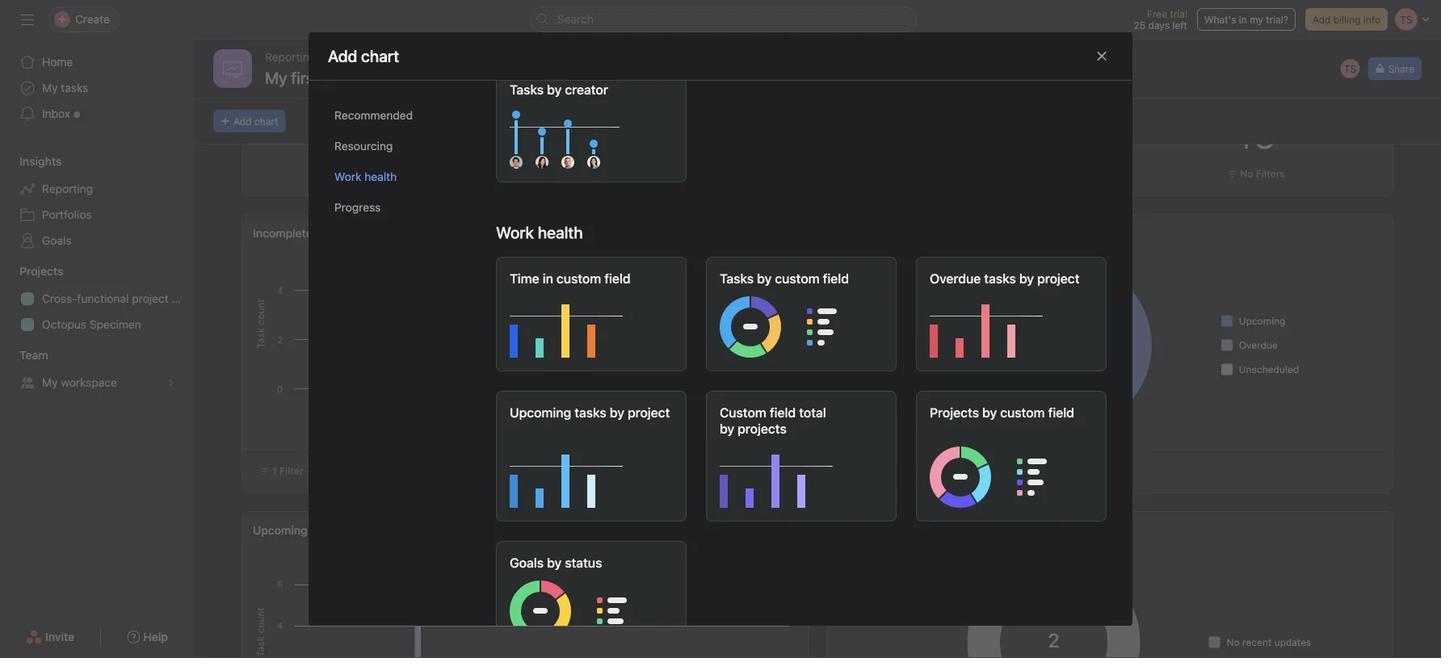 Task type: describe. For each thing, give the bounding box(es) containing it.
recent
[[1243, 637, 1272, 648]]

projects by project status
[[838, 524, 975, 537]]

team
[[19, 349, 48, 362]]

tasks for upcoming tasks by assignee this week
[[311, 524, 339, 537]]

1 horizontal spatial 1 filter
[[370, 168, 401, 179]]

tasks in my workspace button
[[837, 460, 1013, 482]]

resourcing
[[335, 140, 393, 153]]

overdue tasks by project
[[930, 271, 1080, 287]]

work
[[335, 170, 362, 184]]

show options image
[[410, 71, 422, 84]]

projects for projects by project status
[[838, 524, 882, 537]]

specimen inside the octopus specimen link
[[90, 318, 141, 331]]

add chart
[[328, 47, 399, 66]]

home
[[42, 55, 73, 69]]

trial?
[[1266, 14, 1289, 25]]

projects by custom field
[[930, 405, 1075, 421]]

left
[[1173, 19, 1188, 31]]

octopus specimen link
[[10, 312, 184, 338]]

goals link
[[10, 228, 184, 254]]

project status
[[901, 524, 975, 537]]

no for no recent updates
[[1227, 637, 1240, 648]]

1 horizontal spatial 1
[[370, 168, 374, 179]]

my workspace link
[[10, 370, 184, 396]]

cross-functional project plan
[[42, 292, 194, 305]]

free
[[1147, 8, 1168, 19]]

2 horizontal spatial filter
[[670, 168, 694, 179]]

16 for no filters button on the right of the page
[[1236, 111, 1277, 157]]

portfolios
[[42, 208, 92, 221]]

time in custom field
[[510, 271, 631, 287]]

octopus specimen inside the octopus specimen link
[[42, 318, 141, 331]]

assignee
[[358, 524, 405, 537]]

projects by custom field button
[[916, 391, 1107, 522]]

custom
[[720, 405, 767, 421]]

custom field total by projects button
[[706, 391, 897, 522]]

work health button
[[335, 162, 470, 192]]

invite button
[[15, 623, 85, 652]]

hide sidebar image
[[21, 13, 34, 26]]

insights element
[[0, 147, 194, 257]]

report image
[[223, 59, 242, 78]]

upcoming for upcoming
[[1239, 316, 1286, 327]]

image of a multicolored donut chart image for goals
[[510, 578, 675, 643]]

my for my workspace
[[42, 376, 58, 389]]

by projects
[[720, 422, 787, 437]]

tasks for my tasks
[[61, 81, 88, 95]]

overdue for overdue
[[1239, 340, 1278, 351]]

inbox link
[[10, 101, 184, 127]]

free trial 25 days left
[[1134, 8, 1188, 31]]

cross-
[[42, 292, 77, 305]]

incomplete
[[253, 227, 313, 240]]

trial
[[1170, 8, 1188, 19]]

0 horizontal spatial reporting link
[[10, 176, 184, 202]]

in for my
[[1239, 14, 1247, 25]]

tasks by creator button
[[496, 68, 687, 183]]

home link
[[10, 49, 184, 75]]

search button
[[530, 6, 918, 32]]

add billing info button
[[1306, 8, 1388, 31]]

1 filter button for 16
[[645, 166, 698, 182]]

tasks in my workspace
[[898, 465, 1005, 477]]

overdue for overdue tasks by project
[[930, 271, 981, 287]]

add billing info
[[1313, 14, 1381, 25]]

custom field for projects by custom field
[[1001, 405, 1075, 421]]

tasks for tasks by custom field
[[720, 271, 754, 287]]

2 horizontal spatial 1
[[662, 168, 667, 179]]

goals by status
[[510, 556, 602, 571]]

recommended
[[335, 109, 413, 122]]

goals by status button
[[496, 542, 687, 656]]

my workspace
[[42, 376, 117, 389]]

in for my
[[927, 465, 936, 477]]

by project for incomplete tasks by project
[[347, 227, 401, 240]]

octopus inside projects element
[[42, 318, 86, 331]]

insights button
[[0, 154, 62, 170]]

16 button for no filters button on the right of the page
[[1236, 111, 1277, 157]]

my
[[1250, 14, 1264, 25]]

by project for upcoming tasks by project
[[610, 405, 670, 421]]

upcoming for upcoming tasks by project
[[510, 405, 571, 421]]

upcoming tasks by project button
[[496, 391, 687, 522]]

no filters
[[1241, 168, 1285, 179]]

share button
[[1368, 57, 1422, 80]]

resourcing button
[[335, 131, 470, 162]]

image of a multicolored donut chart image for overdue
[[930, 293, 1095, 358]]

cross-functional project plan link
[[10, 286, 194, 312]]

plan
[[172, 292, 194, 305]]

chart
[[254, 116, 278, 127]]

project
[[132, 292, 169, 305]]

1 horizontal spatial filter
[[377, 168, 401, 179]]

health
[[365, 170, 397, 184]]

search
[[558, 13, 594, 26]]

goals for goals by status
[[510, 556, 544, 571]]

search list box
[[530, 6, 918, 32]]

0
[[367, 111, 391, 157]]

ts
[[1344, 63, 1357, 74]]

upcoming tasks by project
[[510, 405, 670, 421]]

first dashboard
[[291, 68, 401, 87]]

projects for projects by custom field
[[930, 405, 979, 421]]

functional
[[77, 292, 129, 305]]

16 button for 1 filter button related to 16
[[651, 111, 692, 157]]

insights
[[19, 155, 62, 168]]

time in custom field button
[[496, 257, 687, 372]]

1 filter button for 0
[[353, 166, 405, 182]]

teams element
[[0, 341, 194, 399]]



Task type: vqa. For each thing, say whether or not it's contained in the screenshot.
the bottommost mark complete Image
no



Task type: locate. For each thing, give the bounding box(es) containing it.
by for projects by custom field
[[983, 405, 997, 421]]

filters
[[1256, 168, 1285, 179]]

image of a blue lollipop chart image
[[510, 104, 675, 169]]

reporting link up my first dashboard
[[265, 48, 316, 66]]

projects
[[19, 265, 63, 278], [930, 405, 979, 421], [838, 524, 882, 537]]

2 vertical spatial upcoming
[[253, 524, 308, 537]]

by project
[[347, 227, 401, 240], [1020, 271, 1080, 287], [610, 405, 670, 421]]

octopus inside 'octopus specimen'
[[629, 403, 664, 439]]

reporting inside the insights element
[[42, 182, 93, 196]]

filter
[[377, 168, 401, 179], [670, 168, 694, 179], [280, 465, 304, 477]]

0 horizontal spatial 16
[[651, 111, 692, 157]]

info
[[1364, 14, 1381, 25]]

octopus down cross-
[[42, 318, 86, 331]]

workspace inside tasks in my workspace button
[[955, 465, 1005, 477]]

workspace inside my workspace link
[[61, 376, 117, 389]]

by for tasks by custom field
[[757, 271, 772, 287]]

add inside add billing info button
[[1313, 14, 1331, 25]]

tasks by creator
[[510, 82, 608, 97]]

0 vertical spatial add
[[1313, 14, 1331, 25]]

in inside button
[[543, 271, 553, 287]]

in left my at right top
[[1239, 14, 1247, 25]]

tasks for incomplete tasks by project
[[316, 227, 344, 240]]

1 horizontal spatial no
[[1241, 168, 1254, 179]]

2 horizontal spatial upcoming
[[1239, 316, 1286, 327]]

my inside button
[[938, 465, 952, 477]]

0 horizontal spatial 16 button
[[651, 111, 692, 157]]

image of a blue column chart image
[[510, 444, 675, 508]]

0 horizontal spatial tasks
[[510, 82, 544, 97]]

2 vertical spatial by project
[[610, 405, 670, 421]]

projects up cross-
[[19, 265, 63, 278]]

1 horizontal spatial workspace
[[955, 465, 1005, 477]]

0 horizontal spatial no
[[1227, 637, 1240, 648]]

1 vertical spatial upcoming
[[510, 405, 571, 421]]

my for my tasks
[[42, 81, 58, 95]]

no for no filters
[[1241, 168, 1254, 179]]

reporting link
[[265, 48, 316, 66], [10, 176, 184, 202]]

0 horizontal spatial specimen
[[90, 318, 141, 331]]

in inside button
[[1239, 14, 1247, 25]]

in
[[1239, 14, 1247, 25], [543, 271, 553, 287], [927, 465, 936, 477]]

overdue
[[930, 271, 981, 287], [1239, 340, 1278, 351]]

team button
[[0, 347, 48, 364]]

16
[[651, 111, 692, 157], [1236, 111, 1277, 157]]

specimen down cross-functional project plan
[[90, 318, 141, 331]]

1 vertical spatial overdue
[[1239, 340, 1278, 351]]

add left billing
[[1313, 14, 1331, 25]]

upcoming for upcoming tasks by assignee this week
[[253, 524, 308, 537]]

workspace down projects by custom field
[[955, 465, 1005, 477]]

projects up tasks in my workspace
[[930, 405, 979, 421]]

0 horizontal spatial in
[[543, 271, 553, 287]]

1 16 button from the left
[[651, 111, 692, 157]]

updates
[[1275, 637, 1312, 648]]

reporting up portfolios
[[42, 182, 93, 196]]

image of a purple column chart image
[[720, 444, 885, 508]]

1 horizontal spatial tasks
[[720, 271, 754, 287]]

days
[[1149, 19, 1170, 31]]

my up inbox at the left of page
[[42, 81, 58, 95]]

add to starred image
[[432, 71, 445, 84]]

0 horizontal spatial overdue
[[930, 271, 981, 287]]

1 vertical spatial octopus
[[629, 403, 664, 439]]

my inside "link"
[[42, 81, 58, 95]]

2 horizontal spatial custom field
[[1001, 405, 1075, 421]]

no recent updates
[[1227, 637, 1312, 648]]

2 horizontal spatial in
[[1239, 14, 1247, 25]]

image of a multicolored donut chart image for projects
[[930, 444, 1095, 508]]

recommended button
[[335, 100, 470, 131]]

1 vertical spatial goals
[[510, 556, 544, 571]]

work health
[[496, 223, 583, 242]]

1 horizontal spatial reporting link
[[265, 48, 316, 66]]

0 horizontal spatial by project
[[347, 227, 401, 240]]

0 horizontal spatial 1 filter
[[272, 465, 304, 477]]

0 button
[[367, 111, 391, 157]]

goals inside button
[[510, 556, 544, 571]]

octopus
[[42, 318, 86, 331], [629, 403, 664, 439]]

1 vertical spatial by project
[[1020, 271, 1080, 287]]

1 horizontal spatial by project
[[610, 405, 670, 421]]

share
[[1389, 63, 1415, 74]]

0 vertical spatial projects
[[19, 265, 63, 278]]

what's in my trial?
[[1205, 14, 1289, 25]]

0 horizontal spatial projects
[[19, 265, 63, 278]]

in for custom field
[[543, 271, 553, 287]]

0 vertical spatial upcoming
[[1239, 316, 1286, 327]]

image of a multicolored donut chart image inside tasks by custom field button
[[720, 293, 885, 358]]

1 horizontal spatial 16
[[1236, 111, 1277, 157]]

tasks for tasks in my workspace
[[898, 465, 925, 477]]

tasks for overdue tasks by project
[[984, 271, 1016, 287]]

1 vertical spatial workspace
[[955, 465, 1005, 477]]

by creator
[[547, 82, 608, 97]]

projects left the project status
[[838, 524, 882, 537]]

image of a multicolored donut chart image
[[720, 293, 885, 358], [930, 293, 1095, 358], [930, 444, 1095, 508], [510, 578, 675, 643]]

my right report image at the left
[[265, 68, 287, 87]]

projects element
[[0, 257, 194, 341]]

1 vertical spatial no
[[1227, 637, 1240, 648]]

1 horizontal spatial projects
[[838, 524, 882, 537]]

overdue inside button
[[930, 271, 981, 287]]

0 vertical spatial no
[[1241, 168, 1254, 179]]

0 vertical spatial octopus specimen
[[42, 318, 141, 331]]

by for projects by project status
[[885, 524, 898, 537]]

1 horizontal spatial specimen
[[658, 369, 698, 409]]

add for add billing info
[[1313, 14, 1331, 25]]

image of a multicolored donut chart image down "tasks by custom field"
[[720, 293, 885, 358]]

global element
[[0, 40, 194, 137]]

0 horizontal spatial add
[[234, 116, 252, 127]]

projects inside projects dropdown button
[[19, 265, 63, 278]]

1 vertical spatial octopus specimen
[[629, 369, 698, 439]]

in inside button
[[927, 465, 936, 477]]

1 horizontal spatial octopus specimen
[[629, 369, 698, 439]]

by
[[757, 271, 772, 287], [983, 405, 997, 421], [342, 524, 355, 537], [885, 524, 898, 537]]

what's
[[1205, 14, 1237, 25]]

1 filter
[[370, 168, 401, 179], [662, 168, 694, 179], [272, 465, 304, 477]]

1 vertical spatial reporting
[[42, 182, 93, 196]]

1 vertical spatial tasks
[[720, 271, 754, 287]]

octopus specimen down cross-functional project plan link
[[42, 318, 141, 331]]

0 vertical spatial tasks
[[510, 82, 544, 97]]

1 horizontal spatial custom field
[[775, 271, 849, 287]]

image of a multicolored donut chart image down the overdue tasks by project
[[930, 293, 1095, 358]]

1 vertical spatial specimen
[[658, 369, 698, 409]]

projects for projects
[[19, 265, 63, 278]]

1
[[370, 168, 374, 179], [662, 168, 667, 179], [272, 465, 277, 477]]

1 horizontal spatial reporting
[[265, 51, 316, 64]]

custom field
[[557, 271, 631, 287], [775, 271, 849, 287], [1001, 405, 1075, 421]]

my inside the teams element
[[42, 376, 58, 389]]

projects inside projects by custom field button
[[930, 405, 979, 421]]

1 horizontal spatial goals
[[510, 556, 544, 571]]

in up the project status
[[927, 465, 936, 477]]

0 horizontal spatial reporting
[[42, 182, 93, 196]]

2 horizontal spatial by project
[[1020, 271, 1080, 287]]

0 vertical spatial in
[[1239, 14, 1247, 25]]

reporting
[[265, 51, 316, 64], [42, 182, 93, 196]]

0 horizontal spatial goals
[[42, 234, 72, 247]]

0 vertical spatial reporting
[[265, 51, 316, 64]]

in right time at top left
[[543, 271, 553, 287]]

1 vertical spatial reporting link
[[10, 176, 184, 202]]

specimen
[[90, 318, 141, 331], [658, 369, 698, 409]]

add left chart
[[234, 116, 252, 127]]

0 horizontal spatial octopus
[[42, 318, 86, 331]]

billing
[[1334, 14, 1361, 25]]

my first dashboard
[[265, 68, 401, 87]]

custom field total by projects
[[720, 405, 826, 437]]

1 horizontal spatial overdue
[[1239, 340, 1278, 351]]

my
[[265, 68, 287, 87], [42, 81, 58, 95], [42, 376, 58, 389], [938, 465, 952, 477]]

image of a multicolored donut chart image inside overdue tasks by project button
[[930, 293, 1095, 358]]

add chart button
[[213, 110, 285, 133]]

image of a multicolored donut chart image down by status
[[510, 578, 675, 643]]

1 vertical spatial projects
[[930, 405, 979, 421]]

by status
[[547, 556, 602, 571]]

goals for goals
[[42, 234, 72, 247]]

close image
[[1096, 50, 1109, 63]]

specimen left custom
[[658, 369, 698, 409]]

add
[[1313, 14, 1331, 25], [234, 116, 252, 127]]

my tasks
[[42, 81, 88, 95]]

inbox
[[42, 107, 70, 120]]

0 vertical spatial overdue
[[930, 271, 981, 287]]

0 horizontal spatial filter
[[280, 465, 304, 477]]

my tasks link
[[10, 75, 184, 101]]

2 vertical spatial tasks
[[898, 465, 925, 477]]

0 horizontal spatial upcoming
[[253, 524, 308, 537]]

add inside add chart button
[[234, 116, 252, 127]]

2 horizontal spatial projects
[[930, 405, 979, 421]]

0 vertical spatial by project
[[347, 227, 401, 240]]

progress button
[[335, 192, 470, 223]]

0 horizontal spatial 1
[[272, 465, 277, 477]]

this week
[[408, 524, 459, 537]]

25
[[1134, 19, 1146, 31]]

1 16 from the left
[[651, 111, 692, 157]]

unscheduled
[[1239, 364, 1300, 375]]

custom field for tasks by custom field
[[775, 271, 849, 287]]

invite
[[45, 631, 74, 644]]

octopus specimen
[[42, 318, 141, 331], [629, 369, 698, 439]]

no filters button
[[1224, 166, 1289, 182]]

workspace down the octopus specimen link
[[61, 376, 117, 389]]

1 horizontal spatial add
[[1313, 14, 1331, 25]]

tasks for upcoming tasks by project
[[575, 405, 607, 421]]

goals
[[42, 234, 72, 247], [510, 556, 544, 571]]

ts button
[[1339, 57, 1362, 80]]

octopus specimen left custom
[[629, 369, 698, 439]]

2 vertical spatial projects
[[838, 524, 882, 537]]

reporting up my first dashboard
[[265, 51, 316, 64]]

my for my first dashboard
[[265, 68, 287, 87]]

upcoming tasks by assignee this week
[[253, 524, 459, 537]]

workspace
[[61, 376, 117, 389], [955, 465, 1005, 477]]

add for add chart
[[234, 116, 252, 127]]

specimen inside 'octopus specimen'
[[658, 369, 698, 409]]

progress
[[335, 201, 381, 214]]

my up the project status
[[938, 465, 952, 477]]

tasks inside "link"
[[61, 81, 88, 95]]

projects button
[[0, 263, 63, 280]]

1 horizontal spatial in
[[927, 465, 936, 477]]

my down team
[[42, 376, 58, 389]]

time
[[510, 271, 540, 287]]

octopus up "image of a blue column chart" in the bottom of the page
[[629, 403, 664, 439]]

goals inside the insights element
[[42, 234, 72, 247]]

2 vertical spatial in
[[927, 465, 936, 477]]

image of a multicolored donut chart image inside the goals by status button
[[510, 578, 675, 643]]

upcoming inside upcoming tasks by project button
[[510, 405, 571, 421]]

image of a multicolored donut chart image inside projects by custom field button
[[930, 444, 1095, 508]]

0 vertical spatial octopus
[[42, 318, 86, 331]]

goals down portfolios
[[42, 234, 72, 247]]

0 vertical spatial reporting link
[[265, 48, 316, 66]]

image of a multicolored donut chart image for tasks
[[720, 293, 885, 358]]

tasks by custom field button
[[706, 257, 897, 372]]

tasks by custom field
[[720, 271, 849, 287]]

1 horizontal spatial upcoming
[[510, 405, 571, 421]]

what's in my trial? button
[[1197, 8, 1296, 31]]

incomplete tasks by project
[[253, 227, 401, 240]]

0 vertical spatial goals
[[42, 234, 72, 247]]

0 horizontal spatial workspace
[[61, 376, 117, 389]]

2 horizontal spatial 1 filter
[[662, 168, 694, 179]]

image of a multicolored column chart image
[[510, 293, 675, 358]]

1 vertical spatial add
[[234, 116, 252, 127]]

0 vertical spatial workspace
[[61, 376, 117, 389]]

goals left by status
[[510, 556, 544, 571]]

overdue tasks by project button
[[916, 257, 1107, 372]]

1 vertical spatial in
[[543, 271, 553, 287]]

by project for overdue tasks by project
[[1020, 271, 1080, 287]]

custom field inside button
[[557, 271, 631, 287]]

add chart
[[234, 116, 278, 127]]

0 horizontal spatial octopus specimen
[[42, 318, 141, 331]]

reporting link up portfolios
[[10, 176, 184, 202]]

2 16 from the left
[[1236, 111, 1277, 157]]

upcoming
[[1239, 316, 1286, 327], [510, 405, 571, 421], [253, 524, 308, 537]]

portfolios link
[[10, 202, 184, 228]]

2 16 button from the left
[[1236, 111, 1277, 157]]

custom field for time in custom field
[[557, 271, 631, 287]]

no left filters
[[1241, 168, 1254, 179]]

field
[[770, 405, 796, 421]]

tasks for tasks by creator
[[510, 82, 544, 97]]

image of a multicolored donut chart image down projects by custom field
[[930, 444, 1095, 508]]

tasks
[[61, 81, 88, 95], [316, 227, 344, 240], [984, 271, 1016, 287], [575, 405, 607, 421], [311, 524, 339, 537]]

no
[[1241, 168, 1254, 179], [1227, 637, 1240, 648]]

2 horizontal spatial tasks
[[898, 465, 925, 477]]

1 horizontal spatial 16 button
[[1236, 111, 1277, 157]]

0 horizontal spatial custom field
[[557, 271, 631, 287]]

0 vertical spatial specimen
[[90, 318, 141, 331]]

total
[[799, 405, 826, 421]]

16 for 1 filter button related to 16
[[651, 111, 692, 157]]

no left the 'recent'
[[1227, 637, 1240, 648]]

1 horizontal spatial octopus
[[629, 403, 664, 439]]

no inside button
[[1241, 168, 1254, 179]]



